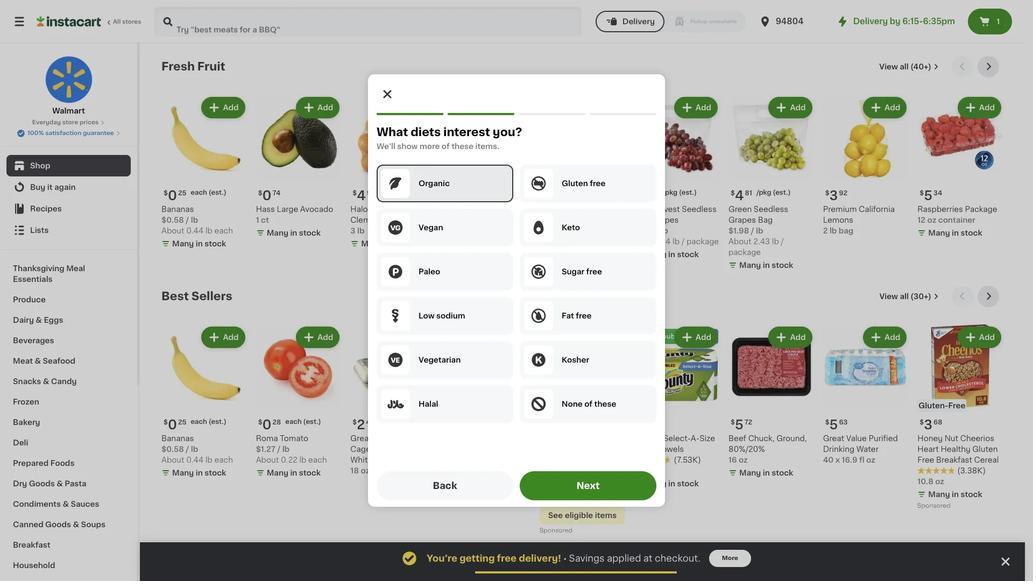 Task type: vqa. For each thing, say whether or not it's contained in the screenshot.
Available
no



Task type: describe. For each thing, give the bounding box(es) containing it.
25 for $ 0 25 each (est.)
[[178, 190, 186, 196]]

value for 2
[[374, 435, 394, 443]]

34
[[934, 190, 943, 196]]

seedless inside sun harvest seedless red grapes $2.18 / lb about 2.4 lb / package
[[682, 205, 717, 213]]

0 horizontal spatial breakfast
[[13, 542, 50, 549]]

foods
[[50, 460, 75, 467]]

more button
[[709, 550, 751, 567]]

$ inside $ 0 74
[[258, 190, 262, 196]]

paleo
[[419, 268, 440, 276]]

next
[[577, 482, 600, 490]]

(est.) for $ 4 81
[[773, 189, 791, 196]]

roma tomato $1.27 / lb about 0.22 lb each
[[256, 435, 327, 464]]

delivery for delivery
[[623, 18, 655, 25]]

fruit
[[197, 61, 225, 72]]

$ inside $ 4 81
[[731, 190, 735, 196]]

produce
[[13, 296, 46, 304]]

dairy & eggs
[[13, 317, 63, 324]]

breakfast link
[[6, 535, 131, 556]]

$ 0 25 each (est.)
[[164, 189, 227, 202]]

ct inside 'hass large avocado 1 ct'
[[261, 216, 269, 224]]

0 for $ 0 28
[[262, 419, 272, 431]]

1 inside 'hass large avocado 1 ct'
[[256, 216, 259, 224]]

1 horizontal spatial of
[[585, 400, 593, 408]]

$ inside $ 0 25 each (est.)
[[164, 190, 168, 196]]

at
[[644, 554, 653, 563]]

goods for canned
[[45, 521, 71, 529]]

10.8
[[918, 478, 934, 486]]

lb inside the halos california clementines 3 lb
[[357, 227, 365, 235]]

vegetarian
[[419, 356, 461, 364]]

2 strawberries
[[445, 189, 493, 213]]

0 vertical spatial free
[[949, 402, 966, 410]]

meat & seafood link
[[6, 351, 131, 371]]

$1.27
[[256, 446, 276, 453]]

halos california clementines 3 lb
[[351, 205, 410, 235]]

1 horizontal spatial sponsored badge image
[[540, 528, 572, 534]]

16.9
[[842, 457, 858, 464]]

0.44 for 4
[[186, 227, 204, 235]]

(est.) for $ 0 25
[[209, 419, 227, 425]]

lb inside premium california lemons 2 lb bag
[[830, 227, 837, 235]]

cheerios
[[961, 435, 995, 443]]

tomato
[[280, 435, 308, 443]]

white
[[351, 457, 373, 464]]

74
[[273, 190, 281, 196]]

2.4
[[659, 238, 671, 245]]

sun
[[634, 205, 649, 213]]

& for condiments
[[63, 501, 69, 508]]

about inside sun harvest seedless red grapes $2.18 / lb about 2.4 lb / package
[[634, 238, 657, 245]]

prepared foods link
[[6, 453, 131, 474]]

organic
[[419, 180, 450, 187]]

2 inside 2 strawberries
[[452, 189, 460, 202]]

oz right "10.8" at right bottom
[[936, 478, 945, 486]]

all
[[113, 19, 121, 25]]

many down clementines
[[361, 240, 383, 247]]

see eligible items
[[548, 512, 617, 520]]

oz inside beef chuck, ground, 80%/20% 16 oz
[[739, 457, 748, 464]]

eggs inside the great value grade aa cage free large white eggs 18 oz
[[375, 457, 393, 464]]

large inside 'hass large avocado 1 ct'
[[277, 205, 298, 213]]

frozen
[[13, 398, 39, 406]]

treatment tracker modal dialog
[[140, 543, 1025, 581]]

see
[[548, 512, 563, 520]]

items
[[595, 512, 617, 520]]

2 item carousel region from the top
[[161, 286, 1004, 541]]

1 button
[[968, 9, 1013, 34]]

$ 5 34
[[920, 189, 943, 202]]

great for 5
[[823, 435, 845, 443]]

/ right 2.43
[[781, 238, 784, 245]]

each inside roma tomato $1.27 / lb about 0.22 lb each
[[308, 457, 327, 464]]

$ inside $ 2 42
[[353, 419, 357, 426]]

savings
[[569, 554, 605, 563]]

items.
[[476, 143, 499, 150]]

essentials
[[13, 276, 53, 283]]

sponsored badge image for $ 3 68
[[918, 503, 950, 509]]

many down 10.8 oz
[[929, 491, 950, 499]]

4 for $ 4 97
[[357, 189, 366, 202]]

grapes inside green seedless grapes bag $1.98 / lb about 2.43 lb / package
[[729, 216, 756, 224]]

large inside the great value grade aa cage free large white eggs 18 oz
[[391, 446, 413, 453]]

bananas $0.58 / lb about 0.44 lb each for 4
[[161, 205, 233, 235]]

3 inside the halos california clementines 3 lb
[[351, 227, 356, 235]]

low sodium
[[419, 312, 465, 320]]

grapes inside sun harvest seedless red grapes $2.18 / lb about 2.4 lb / package
[[651, 216, 679, 224]]

94804
[[776, 17, 804, 25]]

0 vertical spatial $ 3 92
[[826, 189, 848, 202]]

each (est.) for $ 0 25
[[191, 419, 227, 425]]

$ 0 74
[[258, 189, 281, 202]]

12 inside raspberries package 12 oz container
[[918, 216, 926, 224]]

everyday store prices link
[[32, 118, 105, 127]]

$ inside $ 5 34
[[920, 190, 924, 196]]

gluten free
[[562, 180, 606, 187]]

canned goods & soups link
[[6, 515, 131, 535]]

keto
[[562, 224, 580, 231]]

/pkg (est.) for 23
[[663, 189, 697, 196]]

bakery
[[13, 419, 40, 426]]

buy it again link
[[6, 177, 131, 198]]

package inside sun harvest seedless red grapes $2.18 / lb about 2.4 lb / package
[[687, 238, 719, 245]]

prepared
[[13, 460, 49, 467]]

many down container at right
[[929, 229, 950, 237]]

0 horizontal spatial 92
[[461, 419, 470, 426]]

instacart logo image
[[37, 15, 101, 28]]

all for 3
[[900, 293, 909, 300]]

• savings applied at checkout.
[[564, 554, 701, 563]]

$ inside $ 0 25
[[164, 419, 168, 426]]

view for 3
[[880, 293, 898, 300]]

$ inside $ 5 72
[[731, 419, 735, 426]]

eligible
[[565, 512, 593, 520]]

we'll
[[377, 143, 396, 150]]

/ right $1.98
[[751, 227, 755, 235]]

80%/20%
[[729, 446, 765, 453]]

household
[[13, 562, 55, 570]]

5 left 23
[[641, 189, 649, 202]]

buy
[[30, 184, 45, 191]]

$ 4 97
[[353, 189, 375, 202]]

add your shopping preferences element
[[368, 74, 665, 507]]

(30+)
[[911, 293, 932, 300]]

free inside the great value grade aa cage free large white eggs 18 oz
[[373, 446, 389, 453]]

$ 0 lime 42 1 each
[[540, 189, 570, 224]]

drinking
[[823, 446, 855, 453]]

these inside what diets interest you? we'll show more of these items.
[[452, 143, 474, 150]]

many down 12 ct
[[645, 480, 667, 488]]

0 for $ 0 74
[[262, 189, 272, 202]]

& for dairy
[[36, 317, 42, 324]]

best
[[161, 290, 189, 302]]

$4.81 per package (estimated) element
[[729, 185, 815, 204]]

deli link
[[6, 433, 131, 453]]

ground,
[[777, 435, 807, 443]]

about down $ 0 25 each (est.)
[[161, 227, 184, 235]]

store
[[62, 119, 78, 125]]

more
[[420, 143, 440, 150]]

many down 'hass large avocado 1 ct'
[[267, 229, 289, 237]]

produce link
[[6, 290, 131, 310]]

recipes link
[[6, 198, 131, 220]]

$ inside $ 4 97
[[353, 190, 357, 196]]

6:35pm
[[923, 17, 955, 25]]

$ 5 63
[[826, 419, 848, 431]]

bananas for 4
[[161, 205, 194, 213]]

$0.25 each (estimated) element for 2
[[161, 415, 247, 433]]

about down $ 0 25
[[161, 457, 184, 464]]

many down $ 0 25
[[172, 470, 194, 477]]

back
[[433, 482, 457, 490]]

water
[[857, 446, 879, 453]]

0 horizontal spatial x
[[547, 480, 551, 488]]

walmart logo image
[[45, 56, 92, 103]]

5 for $ 5 72
[[735, 419, 744, 431]]

of inside what diets interest you? we'll show more of these items.
[[442, 143, 450, 150]]

great for 2
[[351, 435, 372, 443]]

12 inside product group
[[634, 467, 642, 475]]

& left soups
[[73, 521, 79, 529]]

$1.98
[[729, 227, 749, 235]]

beverages link
[[6, 331, 131, 351]]

5 for $ 5 63
[[830, 419, 838, 431]]

beverages
[[13, 337, 54, 345]]

dairy
[[13, 317, 34, 324]]

2.43
[[754, 238, 770, 245]]

sauces
[[71, 501, 99, 508]]

grade
[[396, 435, 420, 443]]

california for halos california clementines 3 lb
[[374, 205, 410, 213]]

oz inside raspberries package 12 oz container
[[928, 216, 937, 224]]

8 x 1.48 oz
[[540, 480, 580, 488]]

many down 80%/20%
[[740, 470, 761, 477]]

more
[[722, 556, 739, 561]]

25 for $ 0 25
[[178, 419, 186, 426]]

all stores link
[[37, 6, 142, 37]]

each inside "element"
[[285, 419, 302, 425]]

0 for $ 0 25 each (est.)
[[168, 189, 177, 202]]

show
[[397, 143, 418, 150]]

/pkg for 23
[[663, 189, 678, 196]]

great value purified drinking water 40 x 16.9 fl oz
[[823, 435, 898, 464]]



Task type: locate. For each thing, give the bounding box(es) containing it.
& inside 'link'
[[57, 480, 63, 488]]

1 value from the left
[[374, 435, 394, 443]]

great up the cage
[[351, 435, 372, 443]]

eggs up beverages link on the bottom of page
[[44, 317, 63, 324]]

0 vertical spatial item carousel region
[[161, 56, 1004, 277]]

★★★★★
[[634, 457, 672, 464], [634, 457, 672, 464], [918, 467, 956, 475], [918, 467, 956, 475], [540, 470, 577, 477], [540, 470, 577, 477]]

1 horizontal spatial delivery
[[854, 17, 888, 25]]

2 horizontal spatial 2
[[823, 227, 828, 235]]

value left grade
[[374, 435, 394, 443]]

sun harvest seedless red grapes $2.18 / lb about 2.4 lb / package
[[634, 205, 719, 245]]

gluten up cereal
[[973, 446, 998, 453]]

grapes
[[729, 216, 756, 224], [651, 216, 679, 224]]

$ inside the $ 3 68
[[920, 419, 924, 426]]

each (est.) for $ 0 28
[[285, 419, 321, 425]]

many down 0.22
[[267, 470, 289, 477]]

bananas for 2
[[161, 435, 194, 443]]

5 left 63
[[830, 419, 838, 431]]

of right none
[[585, 400, 593, 408]]

None search field
[[154, 6, 582, 37]]

0 vertical spatial of
[[442, 143, 450, 150]]

california up clementines
[[374, 205, 410, 213]]

/ up 2.4
[[656, 227, 659, 235]]

100% satisfaction guarantee
[[28, 130, 114, 136]]

(est.) left $ 0 74
[[209, 189, 227, 196]]

2 each (est.) from the left
[[285, 419, 321, 425]]

aa
[[421, 435, 431, 443]]

1 vertical spatial $0.58
[[161, 446, 184, 453]]

about down $1.98
[[729, 238, 752, 245]]

(est.) inside $4.81 per package (estimated) element
[[773, 189, 791, 196]]

0.44 down $ 0 25
[[186, 457, 204, 464]]

1 vertical spatial $0.25 each (estimated) element
[[161, 415, 247, 433]]

sugar
[[562, 268, 585, 276]]

a-
[[691, 435, 700, 443]]

all stores
[[113, 19, 141, 25]]

25 inside $ 0 25
[[178, 419, 186, 426]]

1 seedless from the left
[[754, 205, 789, 213]]

0 vertical spatial 2
[[452, 189, 460, 202]]

seafood
[[43, 357, 75, 365]]

0 horizontal spatial these
[[452, 143, 474, 150]]

1 horizontal spatial x
[[836, 457, 840, 464]]

avocado
[[300, 205, 333, 213]]

2 grapes from the left
[[651, 216, 679, 224]]

shop link
[[6, 155, 131, 177]]

green
[[729, 205, 752, 213]]

0 vertical spatial 0.44
[[186, 227, 204, 235]]

california right premium
[[859, 205, 895, 213]]

4 for $ 4 81
[[735, 189, 744, 202]]

package right 2.4
[[687, 238, 719, 245]]

0 horizontal spatial grapes
[[651, 216, 679, 224]]

all for 5
[[900, 63, 909, 71]]

/ right 2.4
[[682, 238, 685, 245]]

container
[[939, 216, 976, 224]]

getting
[[460, 554, 495, 563]]

/pkg (est.) inside $4.81 per package (estimated) element
[[757, 189, 791, 196]]

2 inside premium california lemons 2 lb bag
[[823, 227, 828, 235]]

goods inside dry goods & pasta 'link'
[[29, 480, 55, 488]]

1 vertical spatial 42
[[366, 419, 375, 426]]

oz inside great value purified drinking water 40 x 16.9 fl oz
[[867, 457, 876, 464]]

1 vertical spatial large
[[391, 446, 413, 453]]

delivery for delivery by 6:15-6:35pm
[[854, 17, 888, 25]]

free inside honey nut cheerios heart healthy gluten free breakfast cereal
[[918, 457, 935, 464]]

ct down hass
[[261, 216, 269, 224]]

1 vertical spatial $ 3 92
[[447, 419, 470, 431]]

view for 5
[[880, 63, 898, 71]]

0 horizontal spatial package
[[687, 238, 719, 245]]

2 vertical spatial 2
[[357, 419, 365, 431]]

0 horizontal spatial 2
[[357, 419, 365, 431]]

oz right 16
[[739, 457, 748, 464]]

/pkg (est.) right 81
[[757, 189, 791, 196]]

delivery inside button
[[623, 18, 655, 25]]

1 item carousel region from the top
[[161, 56, 1004, 277]]

these right none
[[595, 400, 617, 408]]

lb
[[191, 216, 198, 224], [206, 227, 213, 235], [756, 227, 764, 235], [357, 227, 365, 235], [661, 227, 668, 235], [830, 227, 837, 235], [772, 238, 779, 245], [673, 238, 680, 245], [191, 446, 198, 453], [282, 446, 290, 453], [206, 457, 213, 464], [300, 457, 307, 464]]

free right the cage
[[373, 446, 389, 453]]

again
[[54, 184, 76, 191]]

many
[[267, 229, 289, 237], [550, 229, 572, 237], [929, 229, 950, 237], [172, 240, 194, 247], [361, 240, 383, 247], [645, 251, 667, 258], [740, 261, 761, 269], [172, 470, 194, 477], [456, 470, 478, 477], [740, 470, 761, 477], [267, 470, 289, 477], [645, 480, 667, 488], [929, 491, 950, 499], [550, 493, 572, 501]]

(3.38k)
[[958, 467, 986, 475]]

these down interest
[[452, 143, 474, 150]]

5 for $ 5 34
[[924, 189, 933, 202]]

$ 3 88
[[542, 419, 564, 431]]

1 horizontal spatial breakfast
[[937, 457, 973, 464]]

1 horizontal spatial package
[[729, 249, 761, 256]]

x inside great value purified drinking water 40 x 16.9 fl oz
[[836, 457, 840, 464]]

each (est.) up tomato at the bottom of page
[[285, 419, 321, 425]]

frozen link
[[6, 392, 131, 412]]

0 horizontal spatial california
[[374, 205, 410, 213]]

28
[[273, 419, 281, 426]]

about down the $2.18
[[634, 238, 657, 245]]

gluten up $ 0 lime 42 1 each
[[562, 180, 588, 187]]

0.44 for 2
[[186, 457, 204, 464]]

delivery!
[[519, 554, 561, 563]]

$0.58 for 2
[[161, 446, 184, 453]]

25
[[178, 190, 186, 196], [178, 419, 186, 426]]

green seedless grapes bag $1.98 / lb about 2.43 lb / package
[[729, 205, 789, 256]]

1 25 from the top
[[178, 190, 186, 196]]

1 $0.58 from the top
[[161, 216, 184, 224]]

1 $0.25 each (estimated) element from the top
[[161, 185, 247, 204]]

1 vertical spatial view
[[880, 293, 898, 300]]

& for snacks
[[43, 378, 49, 385]]

(est.) inside $0.28 each (estimated) "element"
[[303, 419, 321, 425]]

1 inside button
[[997, 18, 1000, 25]]

1 horizontal spatial 92
[[839, 190, 848, 196]]

0 horizontal spatial gluten
[[562, 180, 588, 187]]

prices
[[80, 119, 99, 125]]

23
[[650, 190, 659, 196]]

1 horizontal spatial 4
[[735, 189, 744, 202]]

0 horizontal spatial $ 3 92
[[447, 419, 470, 431]]

each (est.) right $ 0 25
[[191, 419, 227, 425]]

$0.28 each (estimated) element
[[256, 415, 342, 433]]

best sellers
[[161, 290, 232, 302]]

1 vertical spatial these
[[595, 400, 617, 408]]

1 great from the left
[[351, 435, 372, 443]]

1 /pkg (est.) from the left
[[757, 189, 791, 196]]

& for meat
[[35, 357, 41, 365]]

0 horizontal spatial each (est.)
[[191, 419, 227, 425]]

2 0.44 from the top
[[186, 457, 204, 464]]

1 each (est.) from the left
[[191, 419, 227, 425]]

seedless
[[754, 205, 789, 213], [682, 205, 717, 213]]

gluten inside the "add your shopping preferences" element
[[562, 180, 588, 187]]

2 seedless from the left
[[682, 205, 717, 213]]

42 right lime on the right top of page
[[560, 205, 570, 213]]

$ inside $ 0 28
[[258, 419, 262, 426]]

gluten
[[562, 180, 588, 187], [973, 446, 998, 453]]

bananas $0.58 / lb about 0.44 lb each down $ 0 25 each (est.)
[[161, 205, 233, 235]]

& right dairy
[[36, 317, 42, 324]]

many down 2.43
[[740, 261, 761, 269]]

many down lime on the right top of page
[[550, 229, 572, 237]]

package inside green seedless grapes bag $1.98 / lb about 2.43 lb / package
[[729, 249, 761, 256]]

1 horizontal spatial grapes
[[729, 216, 756, 224]]

many up back
[[456, 470, 478, 477]]

$ inside $ 3 88
[[542, 419, 546, 426]]

$ inside the $ 5 63
[[826, 419, 830, 426]]

oz right 18
[[361, 467, 370, 475]]

(est.) inside $ 0 25 each (est.)
[[209, 189, 227, 196]]

oz right 1.48
[[571, 480, 580, 488]]

2 horizontal spatial 1
[[997, 18, 1000, 25]]

1 horizontal spatial california
[[859, 205, 895, 213]]

0 vertical spatial 42
[[560, 205, 570, 213]]

2 $0.58 from the top
[[161, 446, 184, 453]]

0 vertical spatial $0.58
[[161, 216, 184, 224]]

harvest
[[651, 205, 680, 213]]

add button inside product group
[[675, 328, 717, 347]]

2 25 from the top
[[178, 419, 186, 426]]

0 vertical spatial view
[[880, 63, 898, 71]]

12 down "paper"
[[634, 467, 642, 475]]

100% satisfaction guarantee button
[[17, 127, 121, 138]]

4 inside $4.81 per package (estimated) element
[[735, 189, 744, 202]]

condiments & sauces link
[[6, 494, 131, 515]]

goods inside canned goods & soups link
[[45, 521, 71, 529]]

0 horizontal spatial large
[[277, 205, 298, 213]]

seedless down $5.23 per package (estimated) element
[[682, 205, 717, 213]]

1 grapes from the left
[[729, 216, 756, 224]]

94804 button
[[759, 6, 823, 37]]

1 vertical spatial gluten
[[973, 446, 998, 453]]

0 horizontal spatial delivery
[[623, 18, 655, 25]]

free for gluten free
[[590, 180, 606, 187]]

red
[[634, 216, 650, 224]]

all left (30+)
[[900, 293, 909, 300]]

/pkg
[[757, 189, 772, 196], [663, 189, 678, 196]]

1 0.44 from the top
[[186, 227, 204, 235]]

2 /pkg (est.) from the left
[[663, 189, 697, 196]]

1 bananas $0.58 / lb about 0.44 lb each from the top
[[161, 205, 233, 235]]

breakfast
[[937, 457, 973, 464], [13, 542, 50, 549]]

0 vertical spatial eggs
[[44, 317, 63, 324]]

42 inside $ 2 42
[[366, 419, 375, 426]]

seedless inside green seedless grapes bag $1.98 / lb about 2.43 lb / package
[[754, 205, 789, 213]]

free up the nut
[[949, 402, 966, 410]]

california inside premium california lemons 2 lb bag
[[859, 205, 895, 213]]

1 vertical spatial 92
[[461, 419, 470, 426]]

sponsored badge image for $ 3 92
[[445, 482, 478, 488]]

0 vertical spatial 12
[[918, 216, 926, 224]]

california for premium california lemons 2 lb bag
[[859, 205, 895, 213]]

pasta
[[65, 480, 86, 488]]

(est.) inside $5.23 per package (estimated) element
[[679, 189, 697, 196]]

0 horizontal spatial sponsored badge image
[[445, 482, 478, 488]]

$ 0 28
[[258, 419, 281, 431]]

view left (30+)
[[880, 293, 898, 300]]

buy it again
[[30, 184, 76, 191]]

sponsored badge image
[[445, 482, 478, 488], [918, 503, 950, 509], [540, 528, 572, 534]]

1 horizontal spatial eggs
[[375, 457, 393, 464]]

value up water
[[847, 435, 867, 443]]

0 vertical spatial all
[[900, 63, 909, 71]]

1 horizontal spatial large
[[391, 446, 413, 453]]

sellers
[[192, 290, 232, 302]]

2 up strawberries
[[452, 189, 460, 202]]

0 for $ 0 lime 42 1 each
[[546, 189, 555, 202]]

1 bananas from the top
[[161, 205, 194, 213]]

1 vertical spatial x
[[547, 480, 551, 488]]

$2.18
[[634, 227, 654, 235]]

many down 1.48
[[550, 493, 572, 501]]

1 vertical spatial 25
[[178, 419, 186, 426]]

$0.58 down $ 0 25
[[161, 446, 184, 453]]

1 horizontal spatial /pkg
[[757, 189, 772, 196]]

0 horizontal spatial 4
[[357, 189, 366, 202]]

2 great from the left
[[823, 435, 845, 443]]

see eligible items button
[[540, 507, 626, 525]]

delivery
[[854, 17, 888, 25], [623, 18, 655, 25]]

large down grade
[[391, 446, 413, 453]]

breakfast up household
[[13, 542, 50, 549]]

healthy
[[941, 446, 971, 453]]

25 inside $ 0 25 each (est.)
[[178, 190, 186, 196]]

oz
[[928, 216, 937, 224], [739, 457, 748, 464], [867, 457, 876, 464], [361, 467, 370, 475], [936, 478, 945, 486], [571, 480, 580, 488]]

0 vertical spatial sponsored badge image
[[445, 482, 478, 488]]

2 vertical spatial free
[[918, 457, 935, 464]]

1 vertical spatial free
[[373, 446, 389, 453]]

4 left the 97
[[357, 189, 366, 202]]

california inside the halos california clementines 3 lb
[[374, 205, 410, 213]]

(est.) right $ 0 25
[[209, 419, 227, 425]]

1 vertical spatial eggs
[[375, 457, 393, 464]]

2 horizontal spatial free
[[949, 402, 966, 410]]

great
[[351, 435, 372, 443], [823, 435, 845, 443]]

/ down $ 0 25 each (est.)
[[186, 216, 189, 224]]

0 vertical spatial goods
[[29, 480, 55, 488]]

1 horizontal spatial 12
[[918, 216, 926, 224]]

free for sugar free
[[587, 268, 602, 276]]

seedless up bag
[[754, 205, 789, 213]]

soups
[[81, 521, 106, 529]]

/ inside roma tomato $1.27 / lb about 0.22 lb each
[[277, 446, 281, 453]]

cereal
[[975, 457, 999, 464]]

12 down raspberries
[[918, 216, 926, 224]]

2 view from the top
[[880, 293, 898, 300]]

2 /pkg from the left
[[663, 189, 678, 196]]

0 horizontal spatial of
[[442, 143, 450, 150]]

0 vertical spatial ct
[[261, 216, 269, 224]]

0 vertical spatial $0.25 each (estimated) element
[[161, 185, 247, 204]]

candy
[[51, 378, 77, 385]]

/ right $1.27
[[277, 446, 281, 453]]

1 vertical spatial all
[[900, 293, 909, 300]]

2 vertical spatial sponsored badge image
[[540, 528, 572, 534]]

0 inside "element"
[[262, 419, 272, 431]]

/pkg inside $5.23 per package (estimated) element
[[663, 189, 678, 196]]

1 all from the top
[[900, 63, 909, 71]]

/pkg right 81
[[757, 189, 772, 196]]

product group
[[161, 95, 247, 251], [256, 95, 342, 240], [351, 95, 437, 251], [445, 95, 531, 225], [540, 95, 626, 240], [634, 95, 720, 262], [729, 95, 815, 273], [823, 95, 909, 236], [918, 95, 1004, 240], [161, 324, 247, 481], [256, 324, 342, 481], [351, 324, 437, 477], [445, 324, 531, 491], [540, 324, 626, 537], [634, 324, 720, 492], [729, 324, 815, 481], [823, 324, 909, 466], [918, 324, 1004, 512]]

42 up the cage
[[366, 419, 375, 426]]

(est.) up harvest
[[679, 189, 697, 196]]

& left pasta
[[57, 480, 63, 488]]

2 bananas $0.58 / lb about 0.44 lb each from the top
[[161, 435, 233, 464]]

0 vertical spatial x
[[836, 457, 840, 464]]

1 horizontal spatial value
[[847, 435, 867, 443]]

/pkg (est.) inside $5.23 per package (estimated) element
[[663, 189, 697, 196]]

3
[[830, 189, 838, 202], [351, 227, 356, 235], [452, 419, 460, 431], [546, 419, 555, 431], [924, 419, 933, 431]]

& left candy
[[43, 378, 49, 385]]

halal
[[419, 400, 438, 408]]

great value grade aa cage free large white eggs 18 oz
[[351, 435, 431, 475]]

0 horizontal spatial great
[[351, 435, 372, 443]]

$5.23 per package (estimated) element
[[634, 185, 720, 204]]

1 horizontal spatial seedless
[[754, 205, 789, 213]]

delivery button
[[596, 11, 665, 32]]

lemons
[[823, 216, 854, 224]]

goods down the prepared foods
[[29, 480, 55, 488]]

1 horizontal spatial /pkg (est.)
[[757, 189, 791, 196]]

each (est.) inside $0.28 each (estimated) "element"
[[285, 419, 321, 425]]

2 down lemons
[[823, 227, 828, 235]]

beef chuck, ground, 80%/20% 16 oz
[[729, 435, 807, 464]]

1 horizontal spatial 1
[[540, 216, 543, 224]]

1 inside $ 0 lime 42 1 each
[[540, 216, 543, 224]]

sodium
[[437, 312, 465, 320]]

1 /pkg from the left
[[757, 189, 772, 196]]

1 vertical spatial goods
[[45, 521, 71, 529]]

/pkg for 4
[[757, 189, 772, 196]]

0 horizontal spatial /pkg (est.)
[[663, 189, 697, 196]]

1 4 from the left
[[735, 189, 744, 202]]

2 california from the left
[[859, 205, 895, 213]]

great up drinking
[[823, 435, 845, 443]]

1 view from the top
[[880, 63, 898, 71]]

of
[[442, 143, 450, 150], [585, 400, 593, 408]]

1 vertical spatial of
[[585, 400, 593, 408]]

$0.58 down $ 0 25 each (est.)
[[161, 216, 184, 224]]

0 for $ 0 25
[[168, 419, 177, 431]]

/pkg right 23
[[663, 189, 678, 196]]

select-
[[664, 435, 691, 443]]

fat
[[562, 312, 574, 320]]

2 up the cage
[[357, 419, 365, 431]]

0 inside $ 0 lime 42 1 each
[[546, 189, 555, 202]]

0 vertical spatial bananas
[[161, 205, 194, 213]]

free for fat free
[[576, 312, 592, 320]]

of right more
[[442, 143, 450, 150]]

fl
[[860, 457, 865, 464]]

88
[[556, 419, 564, 426]]

0 horizontal spatial free
[[373, 446, 389, 453]]

4 left 81
[[735, 189, 744, 202]]

2 bananas from the top
[[161, 435, 194, 443]]

0.44 down $ 0 25 each (est.)
[[186, 227, 204, 235]]

free
[[590, 180, 606, 187], [587, 268, 602, 276], [576, 312, 592, 320], [497, 554, 517, 563]]

grapes down green
[[729, 216, 756, 224]]

$ inside $ 0 lime 42 1 each
[[542, 190, 546, 196]]

goods down the "condiments & sauces"
[[45, 521, 71, 529]]

1 horizontal spatial great
[[823, 435, 845, 443]]

goods for dry
[[29, 480, 55, 488]]

0 vertical spatial package
[[687, 238, 719, 245]]

x right 40
[[836, 457, 840, 464]]

grapes down harvest
[[651, 216, 679, 224]]

8
[[540, 480, 545, 488]]

1 horizontal spatial free
[[918, 457, 935, 464]]

•
[[564, 554, 567, 563]]

$ 3 68
[[920, 419, 943, 431]]

breakfast down 'healthy'
[[937, 457, 973, 464]]

eggs right 'white'
[[375, 457, 393, 464]]

2 $0.25 each (estimated) element from the top
[[161, 415, 247, 433]]

$ inside the $ 22 bounty select-a-size paper towels
[[636, 419, 641, 426]]

ct down "paper"
[[644, 467, 652, 475]]

each (est.) inside $0.25 each (estimated) element
[[191, 419, 227, 425]]

value for 5
[[847, 435, 867, 443]]

bananas down $ 0 25 each (est.)
[[161, 205, 194, 213]]

bananas $0.58 / lb about 0.44 lb each down $ 0 25
[[161, 435, 233, 464]]

(est.) for $ 0 28
[[303, 419, 321, 425]]

many down 2.4
[[645, 251, 667, 258]]

0 horizontal spatial ct
[[261, 216, 269, 224]]

1 vertical spatial sponsored badge image
[[918, 503, 950, 509]]

hass large avocado 1 ct
[[256, 205, 333, 224]]

free down the heart on the bottom
[[918, 457, 935, 464]]

main content
[[140, 43, 1025, 581]]

value inside the great value grade aa cage free large white eggs 18 oz
[[374, 435, 394, 443]]

42 inside $ 0 lime 42 1 each
[[560, 205, 570, 213]]

2 value from the left
[[847, 435, 867, 443]]

gluten inside honey nut cheerios heart healthy gluten free breakfast cereal
[[973, 446, 998, 453]]

42
[[560, 205, 570, 213], [366, 419, 375, 426]]

1 vertical spatial bananas $0.58 / lb about 0.44 lb each
[[161, 435, 233, 464]]

each inside $ 0 lime 42 1 each
[[545, 216, 564, 224]]

5 left 72
[[735, 419, 744, 431]]

snacks & candy
[[13, 378, 77, 385]]

1 california from the left
[[374, 205, 410, 213]]

5 left the 34 at the top of page
[[924, 189, 933, 202]]

1 vertical spatial 2
[[823, 227, 828, 235]]

0 vertical spatial large
[[277, 205, 298, 213]]

100%
[[28, 130, 44, 136]]

gluten-free
[[919, 402, 966, 410]]

x right 8
[[547, 480, 551, 488]]

1 horizontal spatial each (est.)
[[285, 419, 321, 425]]

2 all from the top
[[900, 293, 909, 300]]

dry goods & pasta
[[13, 480, 86, 488]]

item carousel region
[[161, 56, 1004, 277], [161, 286, 1004, 541]]

eggs inside "dairy & eggs" link
[[44, 317, 63, 324]]

$0.25 each (estimated) element for 4
[[161, 185, 247, 204]]

1 vertical spatial 0.44
[[186, 457, 204, 464]]

$0.25 each (estimated) element
[[161, 185, 247, 204], [161, 415, 247, 433]]

0 horizontal spatial 12
[[634, 467, 642, 475]]

oz inside the great value grade aa cage free large white eggs 18 oz
[[361, 467, 370, 475]]

2 4 from the left
[[357, 189, 366, 202]]

0 vertical spatial 25
[[178, 190, 186, 196]]

value inside great value purified drinking water 40 x 16.9 fl oz
[[847, 435, 867, 443]]

0 horizontal spatial seedless
[[682, 205, 717, 213]]

great inside the great value grade aa cage free large white eggs 18 oz
[[351, 435, 372, 443]]

about inside roma tomato $1.27 / lb about 0.22 lb each
[[256, 457, 279, 464]]

97
[[367, 190, 375, 196]]

/pkg inside $4.81 per package (estimated) element
[[757, 189, 772, 196]]

1 horizontal spatial ct
[[644, 467, 652, 475]]

guarantee
[[83, 130, 114, 136]]

0 horizontal spatial /pkg
[[663, 189, 678, 196]]

1 horizontal spatial these
[[595, 400, 617, 408]]

about down $1.27
[[256, 457, 279, 464]]

gluten-
[[919, 402, 949, 410]]

/pkg (est.) for 4
[[757, 189, 791, 196]]

great inside great value purified drinking water 40 x 16.9 fl oz
[[823, 435, 845, 443]]

0 horizontal spatial value
[[374, 435, 394, 443]]

1 vertical spatial item carousel region
[[161, 286, 1004, 541]]

1 horizontal spatial $ 3 92
[[826, 189, 848, 202]]

heart
[[918, 446, 939, 453]]

/ down $ 0 25
[[186, 446, 189, 453]]

0 vertical spatial 92
[[839, 190, 848, 196]]

$0.58 for 4
[[161, 216, 184, 224]]

bananas down $ 0 25
[[161, 435, 194, 443]]

about inside green seedless grapes bag $1.98 / lb about 2.43 lb / package
[[729, 238, 752, 245]]

free inside treatment tracker modal dialog
[[497, 554, 517, 563]]

x
[[836, 457, 840, 464], [547, 480, 551, 488]]

premium california lemons 2 lb bag
[[823, 205, 895, 235]]

0 vertical spatial these
[[452, 143, 474, 150]]

view left (40+) in the top of the page
[[880, 63, 898, 71]]

bounty
[[634, 435, 662, 443]]

service type group
[[596, 11, 746, 32]]

(est.) right 81
[[773, 189, 791, 196]]

63
[[839, 419, 848, 426]]

bag
[[758, 216, 773, 224]]

& right meat
[[35, 357, 41, 365]]

oz down raspberries
[[928, 216, 937, 224]]

(est.) up tomato at the bottom of page
[[303, 419, 321, 425]]

1 vertical spatial 12
[[634, 467, 642, 475]]

roma
[[256, 435, 278, 443]]

many down $ 0 25 each (est.)
[[172, 240, 194, 247]]

main content containing 0
[[140, 43, 1025, 581]]

12 ct
[[634, 467, 652, 475]]

walmart
[[52, 107, 85, 115]]

product group containing 22
[[634, 324, 720, 492]]

0 vertical spatial bananas $0.58 / lb about 0.44 lb each
[[161, 205, 233, 235]]

bananas $0.58 / lb about 0.44 lb each for 2
[[161, 435, 233, 464]]

next button
[[520, 472, 657, 501]]

each inside $ 0 25 each (est.)
[[191, 189, 207, 196]]

breakfast inside honey nut cheerios heart healthy gluten free breakfast cereal
[[937, 457, 973, 464]]

bakery link
[[6, 412, 131, 433]]

& left sauces
[[63, 501, 69, 508]]

81
[[745, 190, 752, 196]]

0 vertical spatial gluten
[[562, 180, 588, 187]]



